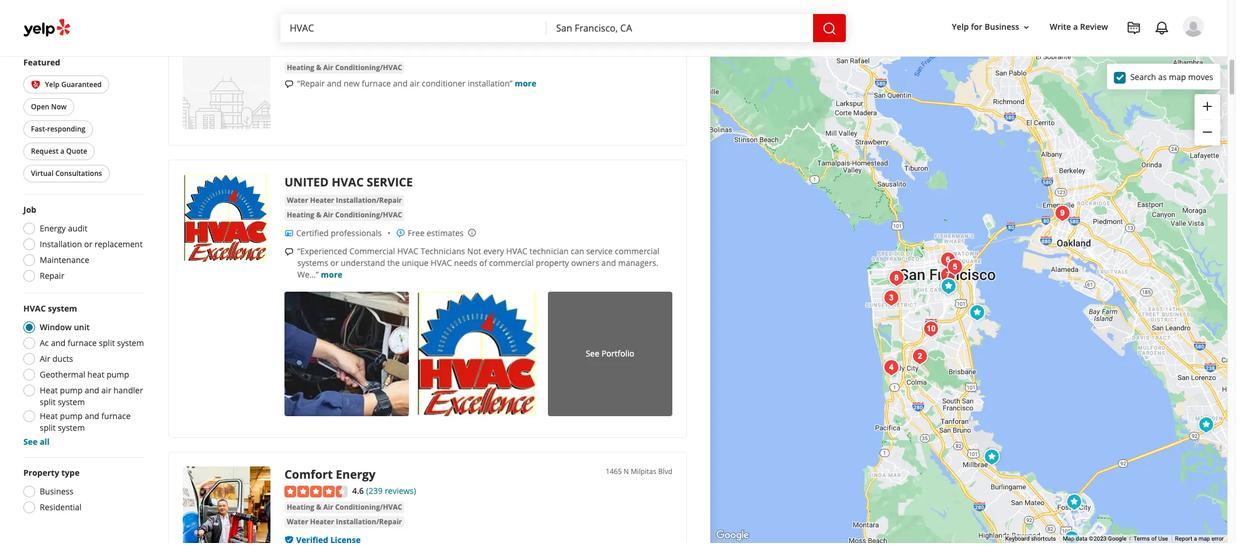 Task type: vqa. For each thing, say whether or not it's contained in the screenshot.
Neelu's Craft Kitchen "link"
no



Task type: locate. For each thing, give the bounding box(es) containing it.
1 horizontal spatial map
[[1199, 536, 1211, 542]]

heat for system
[[40, 410, 58, 421]]

more down systems
[[321, 269, 343, 280]]

type
[[61, 467, 80, 478]]

0 horizontal spatial more
[[321, 269, 343, 280]]

& up "repair
[[316, 62, 322, 72]]

water heater installation/repair button for 2nd water heater installation/repair link
[[285, 516, 405, 528]]

heating down wen
[[287, 62, 315, 72]]

a inside 'request a quote' button
[[60, 146, 64, 156]]

1 vertical spatial commercial
[[489, 257, 534, 268]]

conditioning/hvac inside wen warm and cool hvac services heating & air conditioning/hvac
[[335, 62, 402, 72]]

2 vertical spatial heating & air conditioning/hvac link
[[285, 501, 405, 513]]

hvac down find 'field'
[[407, 41, 439, 57]]

featured
[[23, 56, 60, 68]]

0 vertical spatial heating
[[287, 62, 315, 72]]

window inside option group
[[40, 322, 72, 333]]

0 horizontal spatial yelp
[[45, 79, 60, 89]]

yelp for business
[[953, 21, 1020, 32]]

& inside wen warm and cool hvac services heating & air conditioning/hvac
[[316, 62, 322, 72]]

united hvac service image
[[1227, 98, 1237, 122]]

comfort energy image
[[183, 467, 271, 543]]

pump for split
[[60, 410, 83, 421]]

and right ac
[[51, 337, 66, 348]]

conditioning/hvac
[[335, 62, 402, 72], [335, 210, 402, 220], [335, 502, 402, 512]]

we…"
[[298, 269, 319, 280]]

3 option group from the top
[[20, 467, 145, 517]]

wen
[[285, 41, 311, 57]]

yelp for yelp guaranteed
[[45, 79, 60, 89]]

0 horizontal spatial air
[[101, 385, 111, 396]]

1 vertical spatial energy
[[336, 467, 376, 482]]

ave
[[661, 41, 673, 51]]

3 & from the top
[[316, 502, 322, 512]]

unit inside the 1 filter window unit clear all
[[52, 28, 65, 38]]

a for request
[[60, 146, 64, 156]]

air up certified professionals
[[323, 210, 334, 220]]

system up heat pump and furnace split system
[[58, 396, 85, 407]]

2 heater from the top
[[310, 517, 334, 527]]

air inside option group
[[40, 353, 50, 364]]

2 horizontal spatial furnace
[[362, 78, 391, 89]]

wen warm and cool hvac services heating & air conditioning/hvac
[[285, 41, 489, 72]]

1 heating & air conditioning/hvac button from the top
[[285, 62, 405, 74]]

furnace down window unit
[[68, 337, 97, 348]]

heating & air conditioning/hvac button up new
[[285, 62, 405, 74]]

review
[[1081, 21, 1109, 32]]

1 horizontal spatial commercial
[[615, 245, 660, 257]]

& down the 4.6 star rating image
[[316, 502, 322, 512]]

0 horizontal spatial energy
[[40, 223, 66, 234]]

2 vertical spatial furnace
[[101, 410, 131, 421]]

central
[[635, 41, 659, 51]]

0 vertical spatial &
[[316, 62, 322, 72]]

heater
[[310, 195, 334, 205], [310, 517, 334, 527]]

maintenance
[[40, 254, 89, 265]]

and
[[352, 41, 375, 57]]

installation/repair down (239
[[336, 517, 402, 527]]

keyboard shortcuts
[[1006, 536, 1057, 542]]

a plus quality hvac image
[[880, 356, 903, 379]]

split down the geothermal
[[40, 396, 56, 407]]

1 horizontal spatial a
[[1074, 21, 1079, 32]]

window inside the 1 filter window unit clear all
[[23, 28, 50, 38]]

1 vertical spatial or
[[331, 257, 339, 268]]

search
[[1131, 71, 1157, 82]]

pump
[[107, 369, 129, 380], [60, 385, 83, 396], [60, 410, 83, 421]]

1465
[[606, 467, 622, 477]]

0 horizontal spatial or
[[84, 239, 92, 250]]

info icon image
[[467, 228, 477, 237], [467, 228, 477, 237]]

1 vertical spatial heating & air conditioning/hvac button
[[285, 209, 405, 221]]

more
[[515, 78, 537, 89], [321, 269, 343, 280]]

water heater installation/repair button down united hvac service link
[[285, 195, 405, 206]]

2 heating from the top
[[287, 210, 315, 220]]

water heater installation/repair link down united hvac service link
[[285, 195, 405, 206]]

hvac down 'technicians'
[[431, 257, 452, 268]]

pump down heat pump and air handler split system
[[60, 410, 83, 421]]

0 vertical spatial installation/repair
[[336, 195, 402, 205]]

more link right the "installation""
[[515, 78, 537, 89]]

conditioning/hvac inside the united hvac service water heater installation/repair heating & air conditioning/hvac
[[335, 210, 402, 220]]

1 vertical spatial window
[[40, 322, 72, 333]]

2 conditioning/hvac from the top
[[335, 210, 402, 220]]

heating inside wen warm and cool hvac services heating & air conditioning/hvac
[[287, 62, 315, 72]]

or down "experienced
[[331, 257, 339, 268]]

1
[[23, 16, 28, 27]]

1 horizontal spatial furnace
[[101, 410, 131, 421]]

1 vertical spatial split
[[40, 396, 56, 407]]

0 vertical spatial more
[[515, 78, 537, 89]]

of inside "experienced commercial hvac technicians not every hvac technician can service commercial systems or understand the unique hvac needs of commercial property owners and managers. we…"
[[480, 257, 487, 268]]

yelp left for
[[953, 21, 970, 32]]

heat up see all button on the left bottom of page
[[40, 410, 58, 421]]

keyboard
[[1006, 536, 1030, 542]]

0 vertical spatial heating & air conditioning/hvac link
[[285, 62, 405, 74]]

0 horizontal spatial a
[[60, 146, 64, 156]]

heating inside the united hvac service water heater installation/repair heating & air conditioning/hvac
[[287, 210, 315, 220]]

zoom out image
[[1201, 125, 1215, 139]]

map left error
[[1199, 536, 1211, 542]]

2 vertical spatial &
[[316, 502, 322, 512]]

system down heat pump and air handler split system
[[58, 422, 85, 433]]

all inside option group
[[40, 436, 50, 447]]

more link for "repair and new furnace and air conditioner installation"
[[515, 78, 537, 89]]

split up see all button on the left bottom of page
[[40, 422, 56, 433]]

search image
[[823, 21, 837, 35]]

water heater installation/repair link down 4.6 at the bottom of page
[[285, 516, 405, 528]]

2 vertical spatial option group
[[20, 467, 145, 517]]

2 water heater installation/repair link from the top
[[285, 516, 405, 528]]

0 vertical spatial unit
[[52, 28, 65, 38]]

installation/repair down united hvac service link
[[336, 195, 402, 205]]

same day air conditioning & heating image
[[937, 264, 960, 287]]

"experienced commercial hvac technicians not every hvac technician can service commercial systems or understand the unique hvac needs of commercial property owners and managers. we…"
[[298, 245, 660, 280]]

0 vertical spatial yelp
[[953, 21, 970, 32]]

window
[[23, 28, 50, 38], [40, 322, 72, 333]]

furnace for new
[[362, 78, 391, 89]]

1 horizontal spatial or
[[331, 257, 339, 268]]

1 horizontal spatial more link
[[515, 78, 537, 89]]

1 option group from the top
[[20, 204, 145, 285]]

of down the not
[[480, 257, 487, 268]]

group
[[1195, 94, 1221, 146]]

0 vertical spatial map
[[1170, 71, 1187, 82]]

window unit
[[40, 322, 90, 333]]

fast-
[[31, 124, 47, 134]]

map
[[1064, 536, 1075, 542]]

0 horizontal spatial see
[[23, 436, 38, 447]]

2 water heater installation/repair button from the top
[[285, 516, 405, 528]]

air
[[410, 78, 420, 89], [101, 385, 111, 396]]

1 vertical spatial see
[[23, 436, 38, 447]]

filter
[[30, 16, 50, 27]]

more link
[[515, 78, 537, 89], [321, 269, 343, 280]]

and inside heat pump and air handler split system
[[85, 385, 99, 396]]

ortiz heating & air conditioning image
[[981, 445, 1004, 469]]

0 vertical spatial all
[[42, 37, 50, 47]]

0 vertical spatial furnace
[[362, 78, 391, 89]]

3 heating from the top
[[287, 502, 315, 512]]

1 horizontal spatial of
[[1152, 536, 1158, 542]]

certified
[[296, 227, 329, 238]]

1 vertical spatial air
[[101, 385, 111, 396]]

2 none field from the left
[[557, 22, 804, 34]]

1 vertical spatial pump
[[60, 385, 83, 396]]

none field up ave
[[557, 22, 804, 34]]

1 vertical spatial heat
[[40, 410, 58, 421]]

2 vertical spatial a
[[1195, 536, 1198, 542]]

1 heat from the top
[[40, 385, 58, 396]]

air down the 4.6 star rating image
[[323, 502, 334, 512]]

a left quote
[[60, 146, 64, 156]]

option group containing property type
[[20, 467, 145, 517]]

heat inside heat pump and air handler split system
[[40, 385, 58, 396]]

1 horizontal spatial unit
[[74, 322, 90, 333]]

energy up 4.6 link
[[336, 467, 376, 482]]

the
[[388, 257, 400, 268]]

pump inside heat pump and air handler split system
[[60, 385, 83, 396]]

united
[[285, 174, 329, 190]]

conditioning/hvac down and
[[335, 62, 402, 72]]

heating & air conditioning/hvac link up new
[[285, 62, 405, 74]]

or down audit
[[84, 239, 92, 250]]

1 vertical spatial a
[[60, 146, 64, 156]]

a for report
[[1195, 536, 1198, 542]]

1 vertical spatial of
[[1152, 536, 1158, 542]]

new
[[344, 78, 360, 89]]

pump for handler
[[60, 385, 83, 396]]

4467
[[618, 41, 634, 51]]

search as map moves
[[1131, 71, 1214, 82]]

16 chevron down v2 image
[[1022, 23, 1032, 32]]

a right write
[[1074, 21, 1079, 32]]

system up the handler
[[117, 337, 144, 348]]

0 vertical spatial air
[[410, 78, 420, 89]]

heat inside heat pump and furnace split system
[[40, 410, 58, 421]]

comfort energy link
[[285, 467, 376, 482]]

heating
[[287, 62, 315, 72], [287, 210, 315, 220], [287, 502, 315, 512]]

a right report on the bottom right
[[1195, 536, 1198, 542]]

0 horizontal spatial of
[[480, 257, 487, 268]]

1 horizontal spatial see
[[586, 348, 600, 359]]

next hvac & appliance repair image
[[944, 255, 967, 279]]

0 horizontal spatial more link
[[321, 269, 343, 280]]

16 speech v2 image
[[285, 247, 294, 256]]

& inside the united hvac service water heater installation/repair heating & air conditioning/hvac
[[316, 210, 322, 220]]

2 vertical spatial heating & air conditioning/hvac button
[[285, 501, 405, 513]]

see portfolio
[[586, 348, 635, 359]]

conditioning/hvac down (239
[[335, 502, 402, 512]]

2 vertical spatial split
[[40, 422, 56, 433]]

unit right clear
[[52, 28, 65, 38]]

1 vertical spatial map
[[1199, 536, 1211, 542]]

0 vertical spatial option group
[[20, 204, 145, 285]]

system inside heat pump and air handler split system
[[58, 396, 85, 407]]

conditioning/hvac up professionals
[[335, 210, 402, 220]]

1 vertical spatial yelp
[[45, 79, 60, 89]]

3 conditioning/hvac from the top
[[335, 502, 402, 512]]

property type
[[23, 467, 80, 478]]

1 vertical spatial conditioning/hvac
[[335, 210, 402, 220]]

air ducts
[[40, 353, 73, 364]]

heating & air conditioning/hvac button for 3rd heating & air conditioning/hvac link from the bottom
[[285, 62, 405, 74]]

yelp inside 'button'
[[953, 21, 970, 32]]

0 horizontal spatial furnace
[[68, 337, 97, 348]]

0 vertical spatial a
[[1074, 21, 1079, 32]]

warm
[[314, 41, 349, 57]]

2 heat from the top
[[40, 410, 58, 421]]

2 horizontal spatial a
[[1195, 536, 1198, 542]]

1 heating from the top
[[287, 62, 315, 72]]

heating down the 4.6 star rating image
[[287, 502, 315, 512]]

water heater installation/repair button down 4.6 at the bottom of page
[[285, 516, 405, 528]]

air inside heat pump and air handler split system
[[101, 385, 111, 396]]

map right as
[[1170, 71, 1187, 82]]

2 water from the top
[[287, 517, 308, 527]]

a inside write a review link
[[1074, 21, 1079, 32]]

heating & air conditioning/hvac link down 4.6 at the bottom of page
[[285, 501, 405, 513]]

0 vertical spatial see
[[586, 348, 600, 359]]

none field up cool
[[290, 22, 538, 34]]

0 horizontal spatial commercial
[[489, 257, 534, 268]]

and down the service
[[602, 257, 616, 268]]

1 vertical spatial installation/repair
[[336, 517, 402, 527]]

2 vertical spatial conditioning/hvac
[[335, 502, 402, 512]]

map region
[[564, 36, 1237, 543]]

0 vertical spatial window
[[23, 28, 50, 38]]

ac
[[40, 337, 49, 348]]

and
[[327, 78, 342, 89], [393, 78, 408, 89], [602, 257, 616, 268], [51, 337, 66, 348], [85, 385, 99, 396], [85, 410, 99, 421]]

heater inside the united hvac service water heater installation/repair heating & air conditioning/hvac
[[310, 195, 334, 205]]

heater down united
[[310, 195, 334, 205]]

map for moves
[[1170, 71, 1187, 82]]

1 vertical spatial more link
[[321, 269, 343, 280]]

and down "heat"
[[85, 385, 99, 396]]

yelp for business button
[[948, 17, 1036, 38]]

air down ac
[[40, 353, 50, 364]]

1 none field from the left
[[290, 22, 538, 34]]

user actions element
[[943, 15, 1221, 87]]

map data ©2023 google
[[1064, 536, 1127, 542]]

commercial up managers.
[[615, 245, 660, 257]]

open
[[31, 102, 49, 112]]

0 vertical spatial heating & air conditioning/hvac button
[[285, 62, 405, 74]]

window down filter
[[23, 28, 50, 38]]

air flow pros heating and air conditioning image
[[937, 275, 961, 298], [937, 275, 961, 298]]

0 horizontal spatial map
[[1170, 71, 1187, 82]]

free
[[408, 227, 425, 238]]

1 vertical spatial all
[[40, 436, 50, 447]]

water heater installation/repair button
[[285, 195, 405, 206], [285, 516, 405, 528]]

heating for wen
[[287, 62, 315, 72]]

1 vertical spatial business
[[40, 486, 73, 497]]

split up "heat"
[[99, 337, 115, 348]]

map
[[1170, 71, 1187, 82], [1199, 536, 1211, 542]]

1 heater from the top
[[310, 195, 334, 205]]

yelp for yelp for business
[[953, 21, 970, 32]]

3 heating & air conditioning/hvac button from the top
[[285, 501, 405, 513]]

unit up ac and furnace split system
[[74, 322, 90, 333]]

heating & air conditioning/hvac link
[[285, 62, 405, 74], [285, 209, 405, 221], [285, 501, 405, 513]]

zoom in image
[[1201, 99, 1215, 113]]

quote
[[66, 146, 87, 156]]

& for united
[[316, 210, 322, 220]]

yelp right 16 yelp guaranteed v2 image
[[45, 79, 60, 89]]

2 heating & air conditioning/hvac button from the top
[[285, 209, 405, 221]]

2 vertical spatial pump
[[60, 410, 83, 421]]

pump inside heat pump and furnace split system
[[60, 410, 83, 421]]

0 vertical spatial split
[[99, 337, 115, 348]]

air down "heat"
[[101, 385, 111, 396]]

hvac inside the united hvac service water heater installation/repair heating & air conditioning/hvac
[[332, 174, 364, 190]]

0 vertical spatial business
[[985, 21, 1020, 32]]

clear
[[23, 37, 40, 47]]

more link down systems
[[321, 269, 343, 280]]

1 vertical spatial water heater installation/repair link
[[285, 516, 405, 528]]

1 horizontal spatial energy
[[336, 467, 376, 482]]

None search field
[[281, 14, 849, 42]]

more right the "installation""
[[515, 78, 537, 89]]

water inside heating & air conditioning/hvac water heater installation/repair
[[287, 517, 308, 527]]

option group containing hvac system
[[20, 303, 145, 448]]

report
[[1176, 536, 1193, 542]]

business left 16 chevron down v2 'image'
[[985, 21, 1020, 32]]

&
[[316, 62, 322, 72], [316, 210, 322, 220], [316, 502, 322, 512]]

heating & air conditioning/hvac button up certified professionals
[[285, 209, 405, 221]]

for
[[972, 21, 983, 32]]

1 horizontal spatial none field
[[557, 22, 804, 34]]

1 vertical spatial heating & air conditioning/hvac link
[[285, 209, 405, 221]]

1 vertical spatial option group
[[20, 303, 145, 448]]

furnace right new
[[362, 78, 391, 89]]

"repair and new furnace and air conditioner installation" more
[[298, 78, 537, 89]]

0 horizontal spatial none field
[[290, 22, 538, 34]]

furnace down the handler
[[101, 410, 131, 421]]

0 vertical spatial more link
[[515, 78, 537, 89]]

1 horizontal spatial air
[[410, 78, 420, 89]]

water up the 16 verified v2 icon
[[287, 517, 308, 527]]

installation/repair inside the united hvac service water heater installation/repair heating & air conditioning/hvac
[[336, 195, 402, 205]]

terms of use
[[1134, 536, 1169, 542]]

ducts
[[52, 353, 73, 364]]

0 vertical spatial conditioning/hvac
[[335, 62, 402, 72]]

furnace inside heat pump and furnace split system
[[101, 410, 131, 421]]

1 vertical spatial heater
[[310, 517, 334, 527]]

1 water from the top
[[287, 195, 308, 205]]

heater down the 4.6 star rating image
[[310, 517, 334, 527]]

air left conditioner
[[410, 78, 420, 89]]

keyboard shortcuts button
[[1006, 535, 1057, 543]]

1 vertical spatial unit
[[74, 322, 90, 333]]

residential
[[40, 502, 82, 513]]

air down warm
[[323, 62, 334, 72]]

heating & air conditioning/hvac link up certified professionals
[[285, 209, 405, 221]]

1 & from the top
[[316, 62, 322, 72]]

business up residential
[[40, 486, 73, 497]]

see up property
[[23, 436, 38, 447]]

energy up installation on the left top of page
[[40, 223, 66, 234]]

1 vertical spatial water heater installation/repair button
[[285, 516, 405, 528]]

heating up the 16 certified professionals v2 'icon'
[[287, 210, 315, 220]]

consultations
[[55, 168, 102, 178]]

0 horizontal spatial unit
[[52, 28, 65, 38]]

pump down the geothermal
[[60, 385, 83, 396]]

1 heating & air conditioning/hvac link from the top
[[285, 62, 405, 74]]

(239 reviews) link
[[366, 484, 416, 497]]

& up certified
[[316, 210, 322, 220]]

of
[[480, 257, 487, 268], [1152, 536, 1158, 542]]

heating & air conditioning/hvac button down 4.6 at the bottom of page
[[285, 501, 405, 513]]

0 vertical spatial water heater installation/repair button
[[285, 195, 405, 206]]

0 vertical spatial water
[[287, 195, 308, 205]]

all right clear
[[42, 37, 50, 47]]

2 installation/repair from the top
[[336, 517, 402, 527]]

1 water heater installation/repair button from the top
[[285, 195, 405, 206]]

building efficiency image
[[885, 267, 909, 290]]

0 vertical spatial heater
[[310, 195, 334, 205]]

window down the hvac system
[[40, 322, 72, 333]]

option group containing job
[[20, 204, 145, 285]]

heating & air conditioning/hvac button
[[285, 62, 405, 74], [285, 209, 405, 221], [285, 501, 405, 513]]

water heater installation/repair link
[[285, 195, 405, 206], [285, 516, 405, 528]]

heat pump and air handler split system
[[40, 385, 143, 407]]

heat down the geothermal
[[40, 385, 58, 396]]

1 conditioning/hvac from the top
[[335, 62, 402, 72]]

& for wen
[[316, 62, 322, 72]]

"experienced
[[298, 245, 347, 257]]

0 vertical spatial or
[[84, 239, 92, 250]]

all
[[42, 37, 50, 47], [40, 436, 50, 447]]

2 heating & air conditioning/hvac link from the top
[[285, 209, 405, 221]]

conditioning/hvac for service
[[335, 210, 402, 220]]

4.6
[[352, 485, 364, 496]]

2 vertical spatial heating
[[287, 502, 315, 512]]

1 vertical spatial &
[[316, 210, 322, 220]]

map for error
[[1199, 536, 1211, 542]]

2 & from the top
[[316, 210, 322, 220]]

0 vertical spatial water heater installation/repair link
[[285, 195, 405, 206]]

1 vertical spatial heating
[[287, 210, 315, 220]]

"repair
[[298, 78, 325, 89]]

all up property
[[40, 436, 50, 447]]

see left portfolio at bottom
[[586, 348, 600, 359]]

and inside heat pump and furnace split system
[[85, 410, 99, 421]]

Find text field
[[290, 22, 538, 34]]

blvd
[[659, 467, 673, 477]]

business inside 'button'
[[985, 21, 1020, 32]]

yelp inside button
[[45, 79, 60, 89]]

commercial
[[615, 245, 660, 257], [489, 257, 534, 268]]

0 vertical spatial heat
[[40, 385, 58, 396]]

2 option group from the top
[[20, 303, 145, 448]]

4467 central ave
[[618, 41, 673, 51]]

and down heat pump and air handler split system
[[85, 410, 99, 421]]

commercial down every
[[489, 257, 534, 268]]

water down united
[[287, 195, 308, 205]]

option group
[[20, 204, 145, 285], [20, 303, 145, 448], [20, 467, 145, 517]]

reviews)
[[385, 485, 416, 496]]

1 installation/repair from the top
[[336, 195, 402, 205]]

hvac right united
[[332, 174, 364, 190]]

of left use
[[1152, 536, 1158, 542]]

1 horizontal spatial yelp
[[953, 21, 970, 32]]

heat pump and furnace split system
[[40, 410, 131, 433]]

system
[[48, 303, 77, 314], [117, 337, 144, 348], [58, 396, 85, 407], [58, 422, 85, 433]]

pump up the handler
[[107, 369, 129, 380]]

None field
[[290, 22, 538, 34], [557, 22, 804, 34]]

1 vertical spatial water
[[287, 517, 308, 527]]

0 vertical spatial of
[[480, 257, 487, 268]]



Task type: describe. For each thing, give the bounding box(es) containing it.
write
[[1050, 21, 1072, 32]]

0 vertical spatial energy
[[40, 223, 66, 234]]

0 horizontal spatial business
[[40, 486, 73, 497]]

apollo heating & ventilating image
[[920, 317, 943, 341]]

heating inside heating & air conditioning/hvac water heater installation/repair
[[287, 502, 315, 512]]

ac and furnace split system
[[40, 337, 144, 348]]

heat for split
[[40, 385, 58, 396]]

write a review
[[1050, 21, 1109, 32]]

projects image
[[1128, 21, 1142, 35]]

Near text field
[[557, 22, 804, 34]]

heat
[[87, 369, 105, 380]]

heater inside heating & air conditioning/hvac water heater installation/repair
[[310, 517, 334, 527]]

united hvac service water heater installation/repair heating & air conditioning/hvac
[[285, 174, 413, 220]]

hvac up window unit
[[23, 303, 46, 314]]

yelp guaranteed button
[[23, 75, 109, 94]]

innovative mechanical image
[[1061, 527, 1084, 543]]

none field near
[[557, 22, 804, 34]]

4.6 star rating image
[[285, 486, 348, 497]]

property
[[536, 257, 569, 268]]

fast-responding
[[31, 124, 85, 134]]

free estimates
[[408, 227, 464, 238]]

0 vertical spatial commercial
[[615, 245, 660, 257]]

shortcuts
[[1032, 536, 1057, 542]]

data
[[1077, 536, 1088, 542]]

job
[[23, 204, 36, 215]]

geothermal
[[40, 369, 85, 380]]

installation or replacement
[[40, 239, 143, 250]]

united hvac service image
[[183, 174, 271, 262]]

cool
[[378, 41, 403, 57]]

milpitas
[[631, 467, 657, 477]]

atlas heating image
[[1051, 202, 1075, 225]]

managers.
[[619, 257, 659, 268]]

every
[[484, 245, 504, 257]]

1 horizontal spatial more
[[515, 78, 537, 89]]

hvac system
[[23, 303, 77, 314]]

google
[[1109, 536, 1127, 542]]

not
[[468, 245, 482, 257]]

4.6 link
[[352, 484, 364, 497]]

heating & air conditioning/hvac button for second heating & air conditioning/hvac link from the bottom of the page
[[285, 209, 405, 221]]

heating for united
[[287, 210, 315, 220]]

united hvac service link
[[285, 174, 413, 190]]

16 certified professionals v2 image
[[285, 228, 294, 238]]

split inside heat pump and furnace split system
[[40, 422, 56, 433]]

terms of use link
[[1134, 536, 1169, 542]]

request
[[31, 146, 59, 156]]

split inside heat pump and air handler split system
[[40, 396, 56, 407]]

1 filter window unit clear all
[[23, 16, 65, 47]]

estimates
[[427, 227, 464, 238]]

featured group
[[21, 56, 145, 185]]

understand
[[341, 257, 385, 268]]

guaranteed
[[61, 79, 102, 89]]

comfort energy
[[285, 467, 376, 482]]

error
[[1212, 536, 1225, 542]]

system inside heat pump and furnace split system
[[58, 422, 85, 433]]

can
[[571, 245, 585, 257]]

professionals
[[331, 227, 382, 238]]

hvac inside wen warm and cool hvac services heating & air conditioning/hvac
[[407, 41, 439, 57]]

system up window unit
[[48, 303, 77, 314]]

none field find
[[290, 22, 538, 34]]

san francisco heating and cooling image
[[909, 345, 932, 368]]

(239 reviews)
[[366, 485, 416, 496]]

air inside heating & air conditioning/hvac water heater installation/repair
[[323, 502, 334, 512]]

bell brothers plumbing heating & air image
[[1195, 413, 1219, 437]]

hvac up "unique" at the top left
[[397, 245, 419, 257]]

heating & air conditioning/hvac button for first heating & air conditioning/hvac link from the bottom of the page
[[285, 501, 405, 513]]

technicians
[[421, 245, 465, 257]]

see all button
[[23, 436, 50, 447]]

request a quote button
[[23, 143, 95, 160]]

all inside the 1 filter window unit clear all
[[42, 37, 50, 47]]

0 vertical spatial pump
[[107, 369, 129, 380]]

©2023
[[1090, 536, 1107, 542]]

a for write
[[1074, 21, 1079, 32]]

service
[[587, 245, 613, 257]]

ocean air heating image
[[880, 286, 903, 310]]

and inside "experienced commercial hvac technicians not every hvac technician can service commercial systems or understand the unique hvac needs of commercial property owners and managers. we…"
[[602, 257, 616, 268]]

water inside the united hvac service water heater installation/repair heating & air conditioning/hvac
[[287, 195, 308, 205]]

(239
[[366, 485, 383, 496]]

wen warm and cool hvac services image
[[183, 41, 271, 129]]

see for see portfolio
[[586, 348, 600, 359]]

certified professionals
[[296, 227, 382, 238]]

notifications image
[[1156, 21, 1170, 35]]

nolan p. image
[[1184, 16, 1205, 37]]

conditioner
[[422, 78, 466, 89]]

see for see all
[[23, 436, 38, 447]]

unit inside option group
[[74, 322, 90, 333]]

responding
[[47, 124, 85, 134]]

furnace for and
[[101, 410, 131, 421]]

water heater installation/repair button for second water heater installation/repair link from the bottom
[[285, 195, 405, 206]]

1 vertical spatial more
[[321, 269, 343, 280]]

heating & air conditioning/hvac water heater installation/repair
[[287, 502, 402, 527]]

unique
[[402, 257, 429, 268]]

fast-responding button
[[23, 120, 93, 138]]

use
[[1159, 536, 1169, 542]]

hvac right every
[[507, 245, 528, 257]]

1 water heater installation/repair link from the top
[[285, 195, 405, 206]]

1 vertical spatial furnace
[[68, 337, 97, 348]]

air inside the united hvac service water heater installation/repair heating & air conditioning/hvac
[[323, 210, 334, 220]]

now
[[51, 102, 67, 112]]

conditioning/hvac for and
[[335, 62, 402, 72]]

more link for "experienced commercial hvac technicians not every hvac technician can service commercial systems or understand the unique hvac needs of commercial property owners and managers. we…"
[[321, 269, 343, 280]]

report a map error link
[[1176, 536, 1225, 542]]

virtual consultations
[[31, 168, 102, 178]]

dennis's heating & cooling image
[[966, 301, 989, 324]]

virtual
[[31, 168, 54, 178]]

conditioning/hvac inside heating & air conditioning/hvac water heater installation/repair
[[335, 502, 402, 512]]

16 yelp guaranteed v2 image
[[31, 80, 40, 89]]

open now button
[[23, 98, 74, 116]]

energy audit
[[40, 223, 88, 234]]

or inside "experienced commercial hvac technicians not every hvac technician can service commercial systems or understand the unique hvac needs of commercial property owners and managers. we…"
[[331, 257, 339, 268]]

nur hvac image
[[1063, 490, 1086, 514]]

property
[[23, 467, 59, 478]]

and left new
[[327, 78, 342, 89]]

air inside wen warm and cool hvac services heating & air conditioning/hvac
[[323, 62, 334, 72]]

n
[[624, 467, 629, 477]]

see all
[[23, 436, 50, 447]]

16 speech v2 image
[[285, 79, 294, 89]]

repair
[[40, 270, 64, 281]]

terms
[[1134, 536, 1151, 542]]

owners
[[572, 257, 600, 268]]

replacement
[[95, 239, 143, 250]]

wen warm and cool hvac services link
[[285, 41, 489, 57]]

systems
[[298, 257, 328, 268]]

16 free estimates v2 image
[[396, 228, 406, 238]]

16 verified v2 image
[[285, 535, 294, 543]]

and down wen warm and cool hvac services heating & air conditioning/hvac at top left
[[393, 78, 408, 89]]

needs
[[454, 257, 478, 268]]

google image
[[714, 528, 752, 543]]

3 heating & air conditioning/hvac link from the top
[[285, 501, 405, 513]]

see portfolio link
[[548, 292, 673, 416]]

& inside heating & air conditioning/hvac water heater installation/repair
[[316, 502, 322, 512]]

services
[[442, 41, 489, 57]]

breathable image
[[937, 248, 960, 272]]

installation/repair inside heating & air conditioning/hvac water heater installation/repair
[[336, 517, 402, 527]]

comfort
[[285, 467, 333, 482]]

installation"
[[468, 78, 513, 89]]



